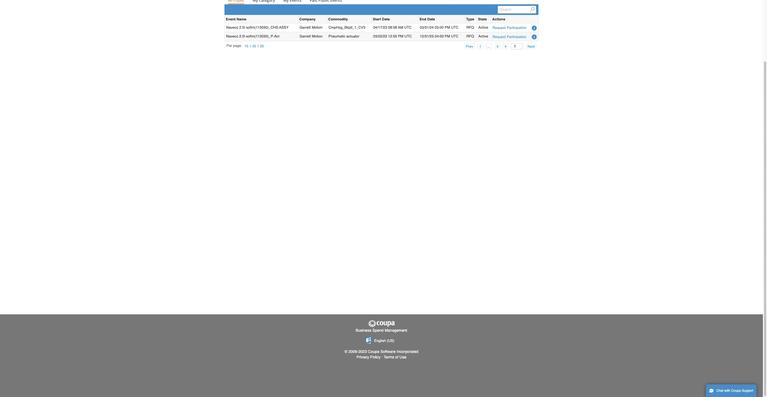Task type: locate. For each thing, give the bounding box(es) containing it.
... button
[[487, 43, 492, 49]]

1 vertical spatial garrett motion
[[300, 34, 323, 38]]

2023
[[359, 350, 367, 354]]

request participation button for 03/31/24 03:00 pm utc
[[493, 25, 527, 31]]

participation up jump to page 'number field'
[[507, 35, 527, 39]]

business spend management
[[356, 329, 408, 333]]

next
[[528, 44, 536, 49]]

1 vertical spatial active
[[479, 34, 489, 38]]

request participation down the actions button
[[493, 26, 527, 30]]

2 date from the left
[[428, 17, 436, 21]]

coupa supplier portal image
[[368, 320, 396, 328]]

2.5l up 'page'
[[240, 34, 245, 38]]

1 request participation button from the top
[[493, 25, 527, 31]]

03/31/24 03:00 pm utc
[[420, 25, 459, 30]]

0 vertical spatial active
[[479, 25, 489, 30]]

12/31/23
[[420, 34, 434, 38]]

management
[[385, 329, 408, 333]]

request for 12/31/23 04:00 pm utc
[[493, 35, 506, 39]]

type
[[467, 17, 475, 21]]

request participation button up 4 button at the right
[[493, 34, 527, 40]]

rfq
[[467, 25, 475, 30], [467, 34, 475, 38]]

utc right 03:00
[[452, 25, 459, 30]]

04/17/23
[[374, 25, 388, 30]]

1 | from the left
[[250, 44, 251, 48]]

1 vertical spatial garrett
[[300, 34, 311, 38]]

1 vertical spatial naveco
[[226, 34, 239, 38]]

1 vertical spatial 2.5l
[[240, 34, 245, 38]]

actuator
[[347, 34, 360, 38]]

pm
[[445, 25, 451, 30], [399, 34, 404, 38], [445, 34, 451, 38]]

1 vertical spatial participation
[[507, 35, 527, 39]]

0 vertical spatial request
[[493, 26, 506, 30]]

participation down "search" text box
[[507, 26, 527, 30]]

03/22/23 12:55 pm utc
[[374, 34, 412, 38]]

navigation containing per page
[[227, 43, 266, 49]]

03:00
[[435, 25, 444, 30]]

pm right 04:00
[[445, 34, 451, 38]]

12:55
[[389, 34, 398, 38]]

rfq down type button at the right of the page
[[467, 25, 475, 30]]

naveco down event
[[226, 25, 239, 30]]

coupa
[[368, 350, 380, 354], [732, 389, 742, 393]]

terms of use link
[[384, 355, 407, 360]]

Search text field
[[498, 6, 537, 14]]

garrett motion for pneumatic actuator
[[300, 34, 323, 38]]

Jump to page number field
[[512, 43, 524, 49]]

incorporated
[[397, 350, 419, 354]]

pm right 12:55
[[399, 34, 404, 38]]

1 horizontal spatial date
[[428, 17, 436, 21]]

1 naveco from the top
[[226, 25, 239, 30]]

1 button
[[479, 43, 483, 49]]

utc
[[405, 25, 412, 30], [452, 25, 459, 30], [405, 34, 412, 38], [452, 34, 459, 38]]

active up 1 "button"
[[479, 34, 489, 38]]

chat with coupa support
[[717, 389, 754, 393]]

event name button
[[226, 16, 247, 22]]

naveco up per page
[[226, 34, 239, 38]]

12/31/23 04:00 pm utc
[[420, 34, 459, 38]]

1 vertical spatial request
[[493, 35, 506, 39]]

garrett
[[300, 25, 311, 30], [300, 34, 311, 38]]

|
[[250, 44, 251, 48], [258, 44, 259, 48]]

of
[[396, 355, 399, 360]]

2 navigation from the left
[[462, 43, 537, 49]]

0 horizontal spatial |
[[250, 44, 251, 48]]

state button
[[479, 16, 487, 22]]

0 horizontal spatial date
[[382, 17, 390, 21]]

end
[[420, 17, 427, 21]]

0 vertical spatial rfq
[[467, 25, 475, 30]]

1 vertical spatial request participation button
[[493, 34, 527, 40]]

state
[[479, 17, 487, 21]]

request participation button
[[493, 25, 527, 31], [493, 34, 527, 40]]

2 active from the top
[[479, 34, 489, 38]]

2 naveco from the top
[[226, 34, 239, 38]]

participation
[[507, 26, 527, 30], [507, 35, 527, 39]]

privacy policy
[[357, 355, 381, 360]]

business
[[356, 329, 372, 333]]

0 vertical spatial request participation button
[[493, 25, 527, 31]]

date right end
[[428, 17, 436, 21]]

with
[[725, 389, 731, 393]]

request participation button down the actions button
[[493, 25, 527, 31]]

1 motion from the top
[[312, 25, 323, 30]]

type button
[[467, 16, 475, 22]]

1 vertical spatial rfq
[[467, 34, 475, 38]]

1 vertical spatial request participation
[[493, 35, 527, 39]]

utc right am
[[405, 25, 412, 30]]

1 vertical spatial coupa
[[732, 389, 742, 393]]

1 active from the top
[[479, 25, 489, 30]]

am
[[398, 25, 404, 30]]

1 rfq from the top
[[467, 25, 475, 30]]

...
[[488, 44, 491, 49]]

45 button
[[251, 43, 258, 49]]

utc right 04:00
[[452, 34, 459, 38]]

0 horizontal spatial coupa
[[368, 350, 380, 354]]

english (us)
[[375, 339, 395, 343]]

| left '90'
[[258, 44, 259, 48]]

1 request from the top
[[493, 26, 506, 30]]

1 vertical spatial motion
[[312, 34, 323, 38]]

1 date from the left
[[382, 17, 390, 21]]

actions button
[[493, 16, 506, 22]]

2.5l
[[240, 25, 245, 30], [240, 34, 245, 38]]

navigation
[[227, 43, 266, 49], [462, 43, 537, 49]]

date right start
[[382, 17, 390, 21]]

(us)
[[387, 339, 395, 343]]

2.5l down "name"
[[240, 25, 245, 30]]

0 vertical spatial request participation
[[493, 26, 527, 30]]

2 | from the left
[[258, 44, 259, 48]]

request participation for 12/31/23 04:00 pm utc
[[493, 35, 527, 39]]

tab list
[[225, 0, 539, 4]]

2 2.5l from the top
[[240, 34, 245, 38]]

0 vertical spatial naveco
[[226, 25, 239, 30]]

4 button
[[504, 43, 509, 49]]

spend
[[373, 329, 384, 333]]

privacy policy link
[[357, 355, 381, 360]]

start date button
[[373, 16, 390, 22]]

2 request participation from the top
[[493, 35, 527, 39]]

naveco for naveco 2.5l sofim(113030)_chs assy
[[226, 25, 239, 30]]

naveco
[[226, 25, 239, 30], [226, 34, 239, 38]]

request participation
[[493, 26, 527, 30], [493, 35, 527, 39]]

request participation for 03/31/24 03:00 pm utc
[[493, 26, 527, 30]]

0 vertical spatial motion
[[312, 25, 323, 30]]

1 2.5l from the top
[[240, 25, 245, 30]]

request up "3" button
[[493, 35, 506, 39]]

garrett motion
[[300, 25, 323, 30], [300, 34, 323, 38]]

2 rfq from the top
[[467, 34, 475, 38]]

pm right 03:00
[[445, 25, 451, 30]]

actions
[[493, 17, 506, 21]]

1 horizontal spatial |
[[258, 44, 259, 48]]

1 garrett motion from the top
[[300, 25, 323, 30]]

sofim(113030)_p-
[[246, 34, 275, 38]]

request down the actions button
[[493, 26, 506, 30]]

rfq up prev button
[[467, 34, 475, 38]]

| right 15 at the left of the page
[[250, 44, 251, 48]]

pm for 04:00
[[445, 34, 451, 38]]

2 request from the top
[[493, 35, 506, 39]]

1 participation from the top
[[507, 26, 527, 30]]

1 request participation from the top
[[493, 26, 527, 30]]

2 request participation button from the top
[[493, 34, 527, 40]]

0 vertical spatial coupa
[[368, 350, 380, 354]]

coupa right with
[[732, 389, 742, 393]]

navigation containing prev
[[462, 43, 537, 49]]

coupa up policy
[[368, 350, 380, 354]]

pneumatic
[[329, 34, 346, 38]]

1 horizontal spatial coupa
[[732, 389, 742, 393]]

1 garrett from the top
[[300, 25, 311, 30]]

4
[[505, 44, 507, 49]]

active down state 'button'
[[479, 25, 489, 30]]

motion
[[312, 25, 323, 30], [312, 34, 323, 38]]

0 vertical spatial garrett motion
[[300, 25, 323, 30]]

rfq for 03/31/24 03:00 pm utc
[[467, 25, 475, 30]]

0 vertical spatial garrett
[[300, 25, 311, 30]]

utc for 03/22/23 12:55 pm utc
[[405, 34, 412, 38]]

request participation button for 12/31/23 04:00 pm utc
[[493, 34, 527, 40]]

date
[[382, 17, 390, 21], [428, 17, 436, 21]]

rfq for 12/31/23 04:00 pm utc
[[467, 34, 475, 38]]

1 navigation from the left
[[227, 43, 266, 49]]

request
[[493, 26, 506, 30], [493, 35, 506, 39]]

0 horizontal spatial navigation
[[227, 43, 266, 49]]

request participation up 4 button at the right
[[493, 35, 527, 39]]

1 horizontal spatial navigation
[[462, 43, 537, 49]]

04/17/23 08:08 am utc
[[374, 25, 412, 30]]

0 vertical spatial 2.5l
[[240, 25, 245, 30]]

active for 03/31/24 03:00 pm utc
[[479, 25, 489, 30]]

participation for 12/31/23 04:00 pm utc
[[507, 35, 527, 39]]

2.5l for sofim(113030)_p-
[[240, 34, 245, 38]]

0 vertical spatial participation
[[507, 26, 527, 30]]

naveco 2.5l sofim(113030)_chs assy
[[226, 25, 289, 30]]

2 garrett from the top
[[300, 34, 311, 38]]

garrett for naveco 2.5l sofim(113030)_p-act
[[300, 34, 311, 38]]

2 garrett motion from the top
[[300, 34, 323, 38]]

end date button
[[420, 16, 436, 22]]

utc right 12:55
[[405, 34, 412, 38]]

date for end date
[[428, 17, 436, 21]]

2 participation from the top
[[507, 35, 527, 39]]

utc for 03/31/24 03:00 pm utc
[[452, 25, 459, 30]]

2 motion from the top
[[312, 34, 323, 38]]

english
[[375, 339, 386, 343]]



Task type: vqa. For each thing, say whether or not it's contained in the screenshot.
Commodity
yes



Task type: describe. For each thing, give the bounding box(es) containing it.
naveco for naveco 2.5l sofim(113030)_p-act
[[226, 34, 239, 38]]

pneumatic actuator
[[329, 34, 360, 38]]

coupa inside chat with coupa support "button"
[[732, 389, 742, 393]]

2006-
[[349, 350, 359, 354]]

per page
[[227, 44, 241, 48]]

motion for pneumatic actuator
[[312, 34, 323, 38]]

motion for cmphsg_bkplt_1_cv3
[[312, 25, 323, 30]]

use
[[400, 355, 407, 360]]

commodity
[[329, 17, 348, 21]]

garrett motion for cmphsg_bkplt_1_cv3
[[300, 25, 323, 30]]

utc for 12/31/23 04:00 pm utc
[[452, 34, 459, 38]]

act
[[275, 34, 280, 38]]

sofim(113030)_chs
[[246, 25, 279, 30]]

commodity button
[[329, 16, 348, 22]]

event
[[226, 17, 236, 21]]

©
[[345, 350, 348, 354]]

08:08
[[389, 25, 398, 30]]

chat
[[717, 389, 724, 393]]

policy
[[371, 355, 381, 360]]

terms
[[384, 355, 395, 360]]

90
[[260, 44, 264, 48]]

1
[[480, 44, 482, 49]]

support
[[743, 389, 754, 393]]

03/31/24
[[420, 25, 434, 30]]

page
[[233, 44, 241, 48]]

15 button
[[243, 43, 250, 49]]

03/22/23
[[374, 34, 388, 38]]

request for 03/31/24 03:00 pm utc
[[493, 26, 506, 30]]

assy
[[279, 25, 289, 30]]

per
[[227, 44, 232, 48]]

3
[[497, 44, 499, 49]]

naveco 2.5l sofim(113030)_p-act
[[226, 34, 280, 38]]

privacy
[[357, 355, 370, 360]]

15 | 45 | 90
[[245, 44, 264, 48]]

start
[[373, 17, 381, 21]]

next button
[[527, 43, 537, 49]]

cmphsg_bkplt_1_cv3
[[329, 25, 366, 30]]

3 button
[[496, 43, 500, 49]]

start date
[[373, 17, 390, 21]]

pm for 12:55
[[399, 34, 404, 38]]

event name
[[226, 17, 247, 21]]

terms of use
[[384, 355, 407, 360]]

15
[[245, 44, 249, 48]]

45
[[253, 44, 257, 48]]

company
[[300, 17, 316, 21]]

search image
[[530, 7, 535, 12]]

2.5l for sofim(113030)_chs
[[240, 25, 245, 30]]

company button
[[300, 16, 316, 22]]

chat with coupa support button
[[707, 385, 758, 397]]

utc for 04/17/23 08:08 am utc
[[405, 25, 412, 30]]

garrett for naveco 2.5l sofim(113030)_chs assy
[[300, 25, 311, 30]]

date for start date
[[382, 17, 390, 21]]

04:00
[[435, 34, 444, 38]]

prev button
[[465, 43, 475, 49]]

90 button
[[259, 43, 266, 49]]

end date
[[420, 17, 436, 21]]

participation for 03/31/24 03:00 pm utc
[[507, 26, 527, 30]]

active for 12/31/23 04:00 pm utc
[[479, 34, 489, 38]]

software
[[381, 350, 396, 354]]

name
[[237, 17, 247, 21]]

prev
[[466, 44, 474, 49]]

pm for 03:00
[[445, 25, 451, 30]]

© 2006-2023 coupa software incorporated
[[345, 350, 419, 354]]



